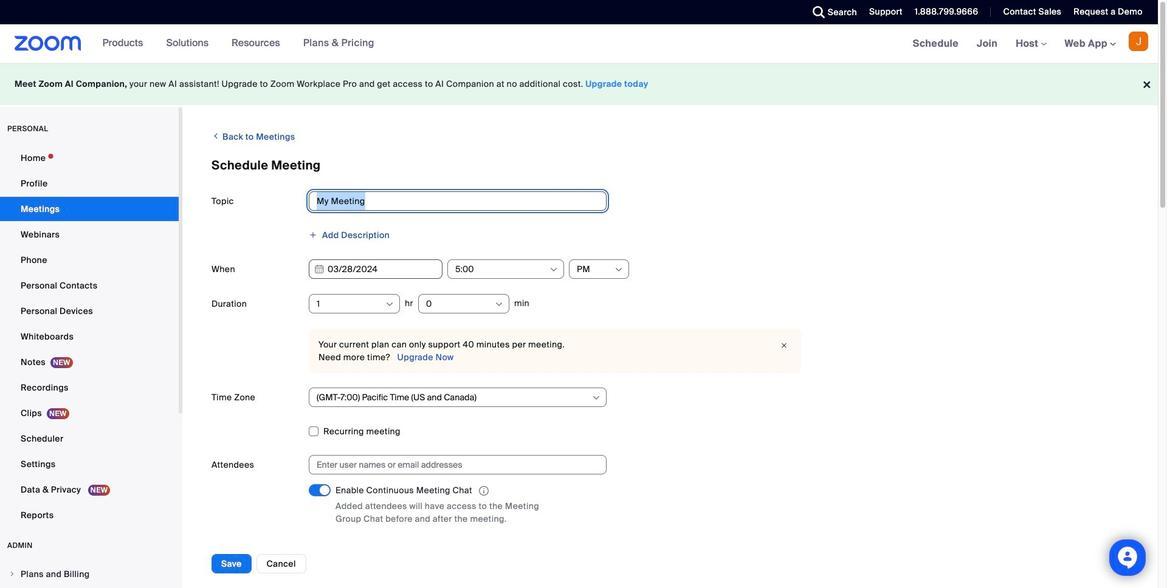 Task type: describe. For each thing, give the bounding box(es) containing it.
personal menu menu
[[0, 146, 179, 529]]

product information navigation
[[93, 24, 384, 63]]

meetings navigation
[[904, 24, 1158, 64]]

left image
[[212, 130, 220, 142]]

profile picture image
[[1129, 32, 1149, 51]]

close image
[[777, 340, 792, 352]]

Persistent Chat, enter email address,Enter user names or email addresses text field
[[317, 456, 588, 474]]



Task type: vqa. For each thing, say whether or not it's contained in the screenshot.
'zoom oneicon'
no



Task type: locate. For each thing, give the bounding box(es) containing it.
add image
[[309, 231, 317, 240]]

banner
[[0, 24, 1158, 64]]

option group
[[309, 541, 1129, 561]]

right image
[[9, 571, 16, 578]]

menu item
[[0, 563, 179, 586]]

footer
[[0, 63, 1158, 105]]

zoom logo image
[[15, 36, 81, 51]]

application
[[336, 485, 567, 498]]

show options image
[[549, 265, 559, 275], [614, 265, 624, 275], [494, 300, 504, 309], [592, 393, 601, 403]]

select start time text field
[[455, 260, 548, 278]]

My Meeting text field
[[309, 192, 607, 211]]

learn more about enable continuous meeting chat image
[[475, 486, 492, 497]]



